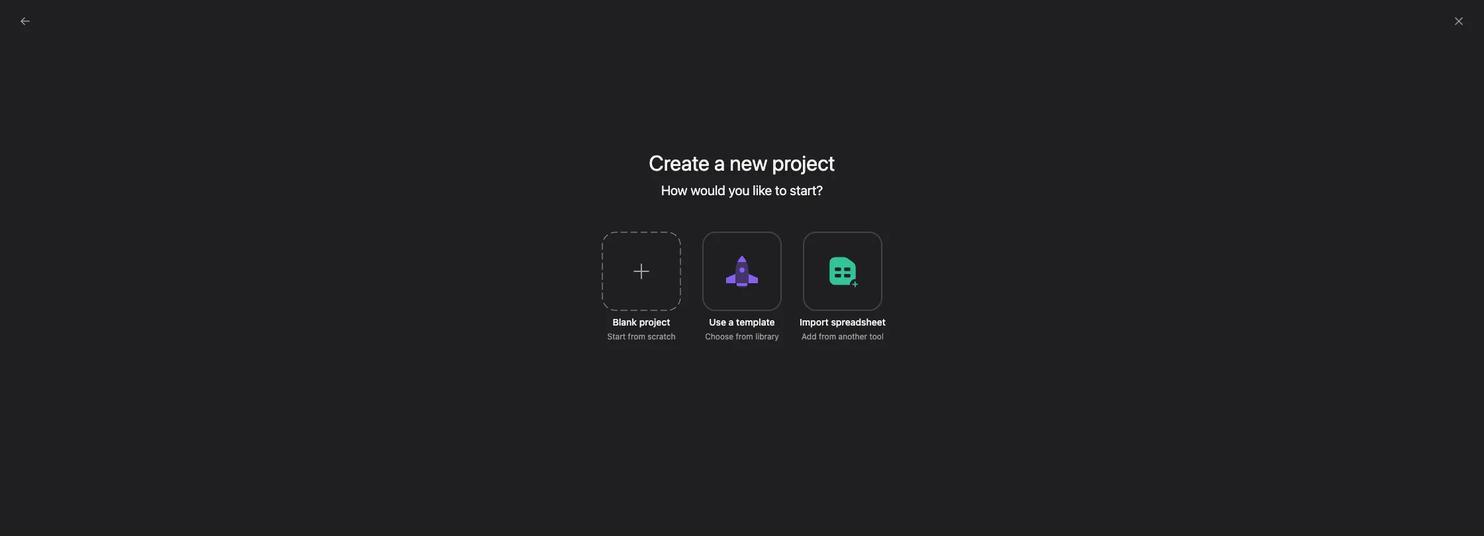 Task type: locate. For each thing, give the bounding box(es) containing it.
2 horizontal spatial from
[[819, 332, 836, 342]]

a up 'would'
[[714, 150, 725, 175]]

3 from from the left
[[819, 332, 836, 342]]

project inside blank project start from scratch
[[639, 316, 670, 328]]

1 horizontal spatial project
[[639, 316, 670, 328]]

start
[[607, 332, 626, 342]]

1 vertical spatial a
[[729, 316, 734, 328]]

project right new
[[587, 336, 617, 348]]

from down template
[[736, 332, 753, 342]]

create a new project
[[649, 150, 835, 175]]

from inside blank project start from scratch
[[628, 332, 645, 342]]

a for template
[[729, 316, 734, 328]]

0 vertical spatial project
[[639, 316, 670, 328]]

use a template choose from library
[[705, 316, 779, 342]]

1 from from the left
[[628, 332, 645, 342]]

1 horizontal spatial a
[[729, 316, 734, 328]]

from for blank
[[628, 332, 645, 342]]

from
[[628, 332, 645, 342], [736, 332, 753, 342], [819, 332, 836, 342]]

from right add
[[819, 332, 836, 342]]

like
[[753, 183, 772, 198]]

0 horizontal spatial a
[[714, 150, 725, 175]]

a right use
[[729, 316, 734, 328]]

scratch
[[648, 332, 676, 342]]

0 horizontal spatial from
[[628, 332, 645, 342]]

a
[[714, 150, 725, 175], [729, 316, 734, 328]]

a inside use a template choose from library
[[729, 316, 734, 328]]

project up scratch
[[639, 316, 670, 328]]

list box
[[586, 5, 904, 26]]

project
[[639, 316, 670, 328], [587, 336, 617, 348]]

spreadsheet
[[831, 316, 886, 328]]

to start?
[[775, 183, 823, 198]]

choose
[[705, 332, 734, 342]]

from inside use a template choose from library
[[736, 332, 753, 342]]

you
[[729, 183, 750, 198]]

from down blank
[[628, 332, 645, 342]]

use
[[709, 316, 726, 328]]

create
[[649, 150, 710, 175]]

1 horizontal spatial from
[[736, 332, 753, 342]]

0 horizontal spatial project
[[587, 336, 617, 348]]

2 from from the left
[[736, 332, 753, 342]]

0 vertical spatial a
[[714, 150, 725, 175]]

1 vertical spatial project
[[587, 336, 617, 348]]

go back image
[[20, 16, 30, 26]]

hide sidebar image
[[17, 11, 28, 21]]

import
[[800, 316, 829, 328]]

from inside the import spreadsheet add from another tool
[[819, 332, 836, 342]]



Task type: vqa. For each thing, say whether or not it's contained in the screenshot.
new
yes



Task type: describe. For each thing, give the bounding box(es) containing it.
tool
[[870, 332, 884, 342]]

import spreadsheet add from another tool
[[800, 316, 886, 342]]

blank
[[613, 316, 637, 328]]

project for new
[[587, 336, 617, 348]]

add
[[802, 332, 817, 342]]

project for blank
[[639, 316, 670, 328]]

close image
[[1454, 16, 1464, 26]]

a for new project
[[714, 150, 725, 175]]

blank project start from scratch
[[607, 316, 676, 342]]

another
[[839, 332, 867, 342]]

how would you like to start?
[[661, 183, 823, 198]]

how
[[661, 183, 688, 198]]

template
[[736, 316, 775, 328]]

new
[[566, 336, 585, 348]]

new project
[[730, 150, 835, 175]]

from for import
[[819, 332, 836, 342]]

library
[[755, 332, 779, 342]]

would
[[691, 183, 726, 198]]

new project
[[566, 336, 617, 348]]



